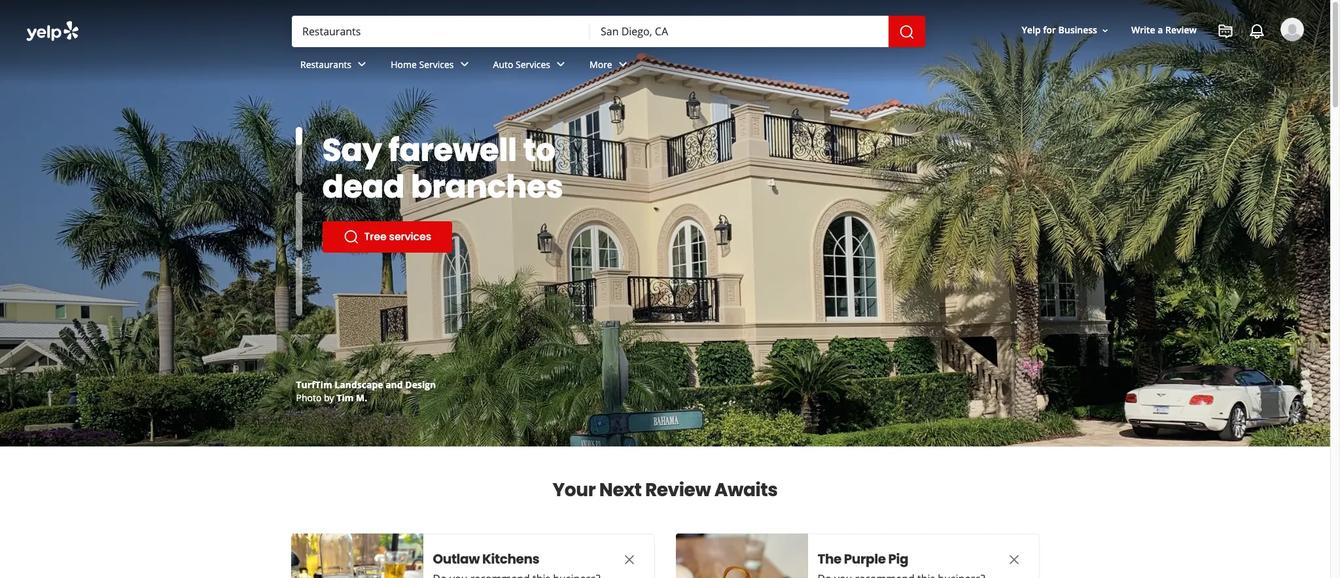 Task type: vqa. For each thing, say whether or not it's contained in the screenshot.
Restaurants
yes



Task type: locate. For each thing, give the bounding box(es) containing it.
photo of the purple pig image
[[676, 534, 808, 578]]

tim
[[337, 392, 354, 404]]

2 horizontal spatial 24 chevron down v2 image
[[553, 57, 569, 72]]

2 none field from the left
[[601, 24, 879, 39]]

services right auto
[[516, 58, 551, 70]]

more
[[590, 58, 613, 70]]

write a review
[[1132, 24, 1198, 36]]

2 24 chevron down v2 image from the left
[[457, 57, 472, 72]]

review
[[1166, 24, 1198, 36], [646, 477, 711, 503]]

0 horizontal spatial services
[[419, 58, 454, 70]]

24 chevron down v2 image
[[615, 57, 631, 72]]

landscape
[[335, 378, 383, 391]]

1 horizontal spatial services
[[516, 58, 551, 70]]

review right the next
[[646, 477, 711, 503]]

say
[[322, 128, 382, 172]]

notifications image
[[1250, 24, 1266, 39]]

1 horizontal spatial review
[[1166, 24, 1198, 36]]

services
[[389, 229, 431, 244]]

None search field
[[292, 16, 928, 47]]

say farewell to dead branches
[[322, 128, 564, 209]]

24 chevron down v2 image inside 'home services' link
[[457, 57, 472, 72]]

write
[[1132, 24, 1156, 36]]

None field
[[302, 24, 580, 39], [601, 24, 879, 39]]

tim m. link
[[337, 392, 367, 404]]

0 vertical spatial review
[[1166, 24, 1198, 36]]

home services
[[391, 58, 454, 70]]

review for next
[[646, 477, 711, 503]]

1 none field from the left
[[302, 24, 580, 39]]

next
[[600, 477, 642, 503]]

1 services from the left
[[419, 58, 454, 70]]

explore banner section banner
[[0, 0, 1331, 447]]

1 24 chevron down v2 image from the left
[[354, 57, 370, 72]]

3 24 chevron down v2 image from the left
[[553, 57, 569, 72]]

services
[[419, 58, 454, 70], [516, 58, 551, 70]]

business
[[1059, 24, 1098, 36]]

restaurants
[[301, 58, 352, 70]]

24 chevron down v2 image inside restaurants link
[[354, 57, 370, 72]]

photo
[[296, 392, 322, 404]]

auto
[[493, 58, 514, 70]]

none search field containing yelp for business
[[0, 0, 1331, 97]]

24 chevron down v2 image inside auto services link
[[553, 57, 569, 72]]

home
[[391, 58, 417, 70]]

write a review link
[[1127, 19, 1203, 42]]

0 horizontal spatial review
[[646, 477, 711, 503]]

outlaw kitchens
[[433, 550, 540, 568]]

turftim landscape and design link
[[296, 378, 436, 391]]

24 chevron down v2 image left auto
[[457, 57, 472, 72]]

more link
[[579, 47, 641, 85]]

1 vertical spatial review
[[646, 477, 711, 503]]

auto services
[[493, 58, 551, 70]]

1 horizontal spatial 24 chevron down v2 image
[[457, 57, 472, 72]]

2 services from the left
[[516, 58, 551, 70]]

24 chevron down v2 image right auto services at top left
[[553, 57, 569, 72]]

dead
[[322, 165, 405, 209]]

review right a
[[1166, 24, 1198, 36]]

yelp for business button
[[1017, 19, 1116, 42]]

24 chevron down v2 image for restaurants
[[354, 57, 370, 72]]

photo of outlaw kitchens image
[[291, 534, 423, 578]]

services right home
[[419, 58, 454, 70]]

review inside user actions element
[[1166, 24, 1198, 36]]

farewell
[[389, 128, 517, 172]]

24 chevron down v2 image right restaurants
[[354, 57, 370, 72]]

0 horizontal spatial none field
[[302, 24, 580, 39]]

kitchens
[[483, 550, 540, 568]]

business categories element
[[290, 47, 1305, 85]]

0 horizontal spatial 24 chevron down v2 image
[[354, 57, 370, 72]]

24 chevron down v2 image
[[354, 57, 370, 72], [457, 57, 472, 72], [553, 57, 569, 72]]

noah l. image
[[1281, 18, 1305, 41]]

24 chevron down v2 image for auto services
[[553, 57, 569, 72]]

1 horizontal spatial none field
[[601, 24, 879, 39]]

awaits
[[715, 477, 778, 503]]

None search field
[[0, 0, 1331, 97]]



Task type: describe. For each thing, give the bounding box(es) containing it.
turftim landscape and design photo by tim m.
[[296, 378, 436, 404]]

pig
[[889, 550, 909, 568]]

purple
[[844, 550, 886, 568]]

Find text field
[[302, 24, 580, 39]]

design
[[405, 378, 436, 391]]

search image
[[900, 24, 915, 40]]

dismiss card image
[[1007, 552, 1022, 568]]

none field find
[[302, 24, 580, 39]]

for
[[1044, 24, 1057, 36]]

services for auto services
[[516, 58, 551, 70]]

review for a
[[1166, 24, 1198, 36]]

your next review awaits
[[553, 477, 778, 503]]

branches
[[411, 165, 564, 209]]

Near text field
[[601, 24, 879, 39]]

24 search v2 image
[[343, 229, 359, 245]]

home services link
[[381, 47, 483, 85]]

the purple pig
[[818, 550, 909, 568]]

your
[[553, 477, 596, 503]]

auto services link
[[483, 47, 579, 85]]

and
[[386, 378, 403, 391]]

dismiss card image
[[622, 552, 637, 568]]

the
[[818, 550, 842, 568]]

tree
[[364, 229, 387, 244]]

none search field inside explore banner section banner
[[292, 16, 928, 47]]

tree services link
[[322, 221, 452, 253]]

m.
[[356, 392, 367, 404]]

yelp for business
[[1022, 24, 1098, 36]]

16 chevron down v2 image
[[1101, 25, 1111, 36]]

yelp
[[1022, 24, 1041, 36]]

outlaw kitchens link
[[433, 550, 597, 568]]

a
[[1158, 24, 1164, 36]]

tree services
[[364, 229, 431, 244]]

24 chevron down v2 image for home services
[[457, 57, 472, 72]]

services for home services
[[419, 58, 454, 70]]

outlaw
[[433, 550, 480, 568]]

to
[[523, 128, 556, 172]]

user actions element
[[1012, 16, 1323, 97]]

none field near
[[601, 24, 879, 39]]

turftim
[[296, 378, 332, 391]]

restaurants link
[[290, 47, 381, 85]]

the purple pig link
[[818, 550, 982, 568]]

by
[[324, 392, 334, 404]]

projects image
[[1218, 24, 1234, 39]]



